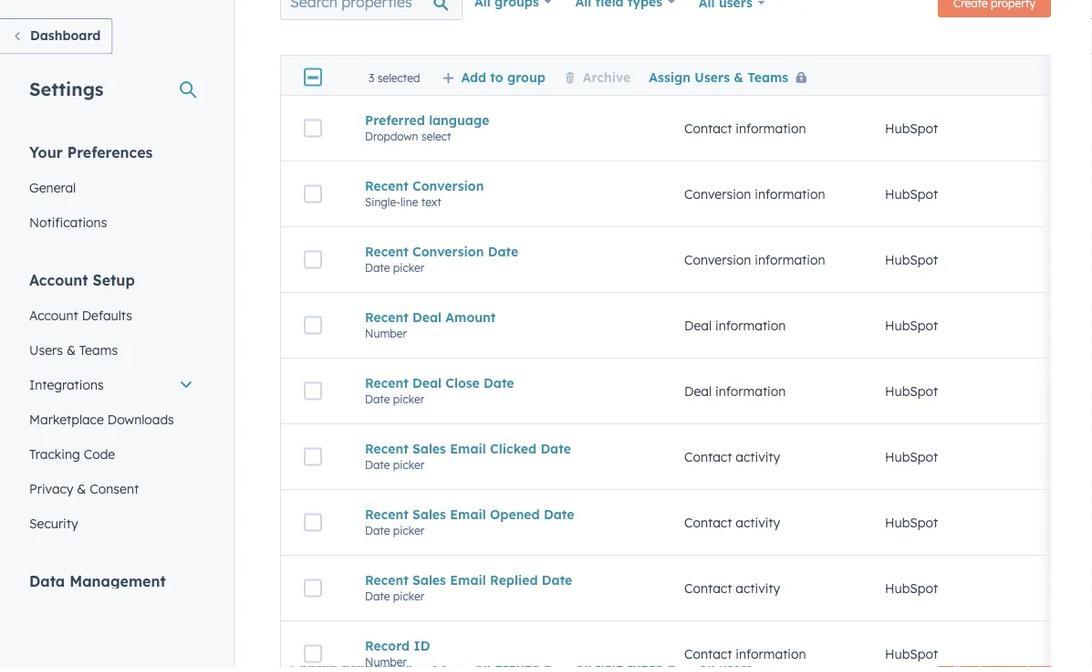 Task type: vqa. For each thing, say whether or not it's contained in the screenshot.


Task type: locate. For each thing, give the bounding box(es) containing it.
information for recent deal amount
[[715, 317, 786, 333]]

1 vertical spatial activity
[[736, 514, 780, 530]]

information
[[736, 120, 806, 136], [755, 186, 825, 202], [755, 252, 825, 268], [715, 317, 786, 333], [715, 383, 786, 399], [736, 646, 806, 662]]

your
[[29, 143, 63, 161]]

picker
[[393, 261, 424, 274], [393, 392, 424, 406], [393, 458, 424, 472], [393, 524, 424, 537], [393, 589, 424, 603]]

conversion inside recent conversion date date picker
[[412, 243, 484, 259]]

email inside recent sales email opened date date picker
[[450, 506, 486, 522]]

setup
[[93, 271, 135, 289]]

1 vertical spatial &
[[66, 342, 76, 358]]

recent inside recent sales email opened date date picker
[[365, 506, 409, 522]]

9 hubspot from the top
[[885, 646, 938, 662]]

hubspot for recent conversion date
[[885, 252, 938, 268]]

tracking code
[[29, 446, 115, 462]]

4 contact from the top
[[684, 580, 732, 596]]

contact activity for recent sales email opened date
[[684, 514, 780, 530]]

account up account defaults
[[29, 271, 88, 289]]

1 activity from the top
[[736, 449, 780, 465]]

sales inside recent sales email clicked date date picker
[[412, 441, 446, 456]]

contact information for preferred language
[[684, 120, 806, 136]]

conversion information for recent conversion date
[[684, 252, 825, 268]]

2 email from the top
[[450, 506, 486, 522]]

opened
[[490, 506, 540, 522]]

1 horizontal spatial users
[[695, 69, 730, 85]]

2 vertical spatial &
[[77, 480, 86, 496]]

activity for recent sales email opened date
[[736, 514, 780, 530]]

& right assign
[[734, 69, 744, 85]]

users right assign
[[695, 69, 730, 85]]

hubspot for recent conversion
[[885, 186, 938, 202]]

recent inside recent deal amount number
[[365, 309, 409, 325]]

recent inside recent deal close date date picker
[[365, 375, 409, 391]]

marketplace
[[29, 411, 104, 427]]

add to group button
[[442, 69, 546, 85]]

2 deal information from the top
[[684, 383, 786, 399]]

1 vertical spatial account
[[29, 307, 78, 323]]

hubspot for recent sales email clicked date
[[885, 449, 938, 465]]

hubspot for recent deal amount
[[885, 317, 938, 333]]

Search search field
[[280, 0, 463, 20]]

0 vertical spatial activity
[[736, 449, 780, 465]]

users
[[695, 69, 730, 85], [29, 342, 63, 358]]

1 vertical spatial contact information
[[684, 646, 806, 662]]

contact for clicked
[[684, 449, 732, 465]]

code
[[84, 446, 115, 462]]

sales inside recent sales email opened date date picker
[[412, 506, 446, 522]]

3 picker from the top
[[393, 458, 424, 472]]

teams inside account setup element
[[79, 342, 118, 358]]

&
[[734, 69, 744, 85], [66, 342, 76, 358], [77, 480, 86, 496]]

contact
[[684, 120, 732, 136], [684, 449, 732, 465], [684, 514, 732, 530], [684, 580, 732, 596], [684, 646, 732, 662]]

2 vertical spatial email
[[450, 572, 486, 588]]

7 hubspot from the top
[[885, 514, 938, 530]]

2 recent from the top
[[365, 243, 409, 259]]

0 horizontal spatial users
[[29, 342, 63, 358]]

account setup
[[29, 271, 135, 289]]

4 recent from the top
[[365, 375, 409, 391]]

users inside account setup element
[[29, 342, 63, 358]]

1 vertical spatial deal information
[[684, 383, 786, 399]]

date
[[488, 243, 518, 259], [365, 261, 390, 274], [484, 375, 514, 391], [365, 392, 390, 406], [541, 441, 571, 456], [365, 458, 390, 472], [544, 506, 574, 522], [365, 524, 390, 537], [542, 572, 572, 588], [365, 589, 390, 603]]

1 vertical spatial teams
[[79, 342, 118, 358]]

contact activity
[[684, 449, 780, 465], [684, 514, 780, 530], [684, 580, 780, 596]]

account
[[29, 271, 88, 289], [29, 307, 78, 323]]

0 vertical spatial teams
[[748, 69, 789, 85]]

2 vertical spatial activity
[[736, 580, 780, 596]]

add to group
[[461, 69, 546, 85]]

5 contact from the top
[[684, 646, 732, 662]]

picker inside recent conversion date date picker
[[393, 261, 424, 274]]

0 vertical spatial users
[[695, 69, 730, 85]]

contact information for record id
[[684, 646, 806, 662]]

2 contact activity from the top
[[684, 514, 780, 530]]

deal information for recent deal close date
[[684, 383, 786, 399]]

recent inside recent sales email clicked date date picker
[[365, 441, 409, 456]]

0 vertical spatial contact activity
[[684, 449, 780, 465]]

email for clicked
[[450, 441, 486, 456]]

deal information for recent deal amount
[[684, 317, 786, 333]]

preferences
[[67, 143, 153, 161]]

5 picker from the top
[[393, 589, 424, 603]]

notifications link
[[18, 205, 204, 240]]

3 recent from the top
[[365, 309, 409, 325]]

teams
[[748, 69, 789, 85], [79, 342, 118, 358]]

sales
[[412, 441, 446, 456], [412, 506, 446, 522], [412, 572, 446, 588]]

6 hubspot from the top
[[885, 449, 938, 465]]

0 horizontal spatial teams
[[79, 342, 118, 358]]

recent for recent sales email opened date
[[365, 506, 409, 522]]

recent for recent sales email clicked date
[[365, 441, 409, 456]]

account for account defaults
[[29, 307, 78, 323]]

1 horizontal spatial teams
[[748, 69, 789, 85]]

picker inside recent sales email replied date date picker
[[393, 589, 424, 603]]

recent sales email replied date date picker
[[365, 572, 572, 603]]

deal information
[[684, 317, 786, 333], [684, 383, 786, 399]]

account defaults
[[29, 307, 132, 323]]

defaults
[[82, 307, 132, 323]]

email left replied
[[450, 572, 486, 588]]

conversion information
[[684, 186, 825, 202], [684, 252, 825, 268]]

sales inside recent sales email replied date date picker
[[412, 572, 446, 588]]

1 vertical spatial email
[[450, 506, 486, 522]]

0 vertical spatial &
[[734, 69, 744, 85]]

recent conversion single-line text
[[365, 178, 484, 209]]

deal
[[412, 309, 442, 325], [684, 317, 712, 333], [412, 375, 442, 391], [684, 383, 712, 399]]

deal inside recent deal close date date picker
[[412, 375, 442, 391]]

& up integrations
[[66, 342, 76, 358]]

1 conversion information from the top
[[684, 186, 825, 202]]

notifications
[[29, 214, 107, 230]]

5 hubspot from the top
[[885, 383, 938, 399]]

activity for recent sales email replied date
[[736, 580, 780, 596]]

8 hubspot from the top
[[885, 580, 938, 596]]

conversion
[[412, 178, 484, 194], [684, 186, 751, 202], [412, 243, 484, 259], [684, 252, 751, 268]]

sales for clicked
[[412, 441, 446, 456]]

sales down recent deal close date date picker
[[412, 441, 446, 456]]

recent for recent conversion date
[[365, 243, 409, 259]]

2 vertical spatial contact activity
[[684, 580, 780, 596]]

1 contact information from the top
[[684, 120, 806, 136]]

1 horizontal spatial &
[[77, 480, 86, 496]]

2 vertical spatial sales
[[412, 572, 446, 588]]

recent inside recent conversion single-line text
[[365, 178, 409, 194]]

hubspot for recent deal close date
[[885, 383, 938, 399]]

2 contact information from the top
[[684, 646, 806, 662]]

hubspot for recent sales email opened date
[[885, 514, 938, 530]]

users up integrations
[[29, 342, 63, 358]]

picker up "record id"
[[393, 589, 424, 603]]

0 vertical spatial contact information
[[684, 120, 806, 136]]

data
[[29, 572, 65, 590]]

1 vertical spatial conversion information
[[684, 252, 825, 268]]

information for recent conversion date
[[755, 252, 825, 268]]

0 horizontal spatial &
[[66, 342, 76, 358]]

account for account setup
[[29, 271, 88, 289]]

1 deal information from the top
[[684, 317, 786, 333]]

1 vertical spatial sales
[[412, 506, 446, 522]]

hubspot
[[885, 120, 938, 136], [885, 186, 938, 202], [885, 252, 938, 268], [885, 317, 938, 333], [885, 383, 938, 399], [885, 449, 938, 465], [885, 514, 938, 530], [885, 580, 938, 596], [885, 646, 938, 662]]

information for record id
[[736, 646, 806, 662]]

3
[[369, 70, 374, 84]]

3 contact activity from the top
[[684, 580, 780, 596]]

picker up recent sales email replied date date picker
[[393, 524, 424, 537]]

2 contact from the top
[[684, 449, 732, 465]]

6 recent from the top
[[365, 506, 409, 522]]

1 vertical spatial users
[[29, 342, 63, 358]]

picker inside recent sales email clicked date date picker
[[393, 458, 424, 472]]

downloads
[[107, 411, 174, 427]]

2 sales from the top
[[412, 506, 446, 522]]

picker inside recent deal close date date picker
[[393, 392, 424, 406]]

email for opened
[[450, 506, 486, 522]]

account up users & teams
[[29, 307, 78, 323]]

conversion information for recent conversion
[[684, 186, 825, 202]]

contact activity for recent sales email replied date
[[684, 580, 780, 596]]

your preferences element
[[18, 142, 204, 240]]

contact for replied
[[684, 580, 732, 596]]

activity
[[736, 449, 780, 465], [736, 514, 780, 530], [736, 580, 780, 596]]

picker up recent deal amount number
[[393, 261, 424, 274]]

sales up id
[[412, 572, 446, 588]]

2 picker from the top
[[393, 392, 424, 406]]

0 vertical spatial email
[[450, 441, 486, 456]]

4 hubspot from the top
[[885, 317, 938, 333]]

contact information
[[684, 120, 806, 136], [684, 646, 806, 662]]

4 picker from the top
[[393, 524, 424, 537]]

management
[[70, 572, 166, 590]]

1 account from the top
[[29, 271, 88, 289]]

archive
[[583, 69, 631, 85]]

email left opened
[[450, 506, 486, 522]]

2 account from the top
[[29, 307, 78, 323]]

email inside recent sales email replied date date picker
[[450, 572, 486, 588]]

close
[[446, 375, 480, 391]]

5 recent from the top
[[365, 441, 409, 456]]

& for consent
[[77, 480, 86, 496]]

email left clicked on the left bottom of page
[[450, 441, 486, 456]]

picker inside recent sales email opened date date picker
[[393, 524, 424, 537]]

recent for recent deal close date
[[365, 375, 409, 391]]

email
[[450, 441, 486, 456], [450, 506, 486, 522], [450, 572, 486, 588]]

sales down recent sales email clicked date date picker
[[412, 506, 446, 522]]

3 hubspot from the top
[[885, 252, 938, 268]]

0 vertical spatial sales
[[412, 441, 446, 456]]

3 contact from the top
[[684, 514, 732, 530]]

2 hubspot from the top
[[885, 186, 938, 202]]

your preferences
[[29, 143, 153, 161]]

2 conversion information from the top
[[684, 252, 825, 268]]

recent
[[365, 178, 409, 194], [365, 243, 409, 259], [365, 309, 409, 325], [365, 375, 409, 391], [365, 441, 409, 456], [365, 506, 409, 522], [365, 572, 409, 588]]

account inside account defaults link
[[29, 307, 78, 323]]

record id button
[[365, 638, 641, 654]]

consent
[[90, 480, 139, 496]]

0 vertical spatial deal information
[[684, 317, 786, 333]]

7 recent from the top
[[365, 572, 409, 588]]

1 vertical spatial contact activity
[[684, 514, 780, 530]]

conversion inside recent conversion single-line text
[[412, 178, 484, 194]]

recent inside recent conversion date date picker
[[365, 243, 409, 259]]

picker for recent sales email clicked date
[[393, 458, 424, 472]]

3 sales from the top
[[412, 572, 446, 588]]

email inside recent sales email clicked date date picker
[[450, 441, 486, 456]]

recent inside recent sales email replied date date picker
[[365, 572, 409, 588]]

0 vertical spatial account
[[29, 271, 88, 289]]

1 hubspot from the top
[[885, 120, 938, 136]]

add
[[461, 69, 486, 85]]

& right privacy
[[77, 480, 86, 496]]

1 contact from the top
[[684, 120, 732, 136]]

2 activity from the top
[[736, 514, 780, 530]]

1 recent from the top
[[365, 178, 409, 194]]

1 sales from the top
[[412, 441, 446, 456]]

contact for select
[[684, 120, 732, 136]]

1 picker from the top
[[393, 261, 424, 274]]

record id
[[365, 638, 430, 654]]

tracking code link
[[18, 437, 204, 471]]

picker down number
[[393, 392, 424, 406]]

picker down recent deal close date date picker
[[393, 458, 424, 472]]

3 email from the top
[[450, 572, 486, 588]]

1 contact activity from the top
[[684, 449, 780, 465]]

0 vertical spatial conversion information
[[684, 186, 825, 202]]

picker for recent sales email replied date
[[393, 589, 424, 603]]

1 email from the top
[[450, 441, 486, 456]]

3 activity from the top
[[736, 580, 780, 596]]



Task type: describe. For each thing, give the bounding box(es) containing it.
security link
[[18, 506, 204, 541]]

security
[[29, 515, 78, 531]]

selected
[[378, 70, 420, 84]]

data management
[[29, 572, 166, 590]]

recent conversion date date picker
[[365, 243, 518, 274]]

hubspot for preferred language
[[885, 120, 938, 136]]

recent sales email clicked date date picker
[[365, 441, 571, 472]]

settings
[[29, 77, 104, 100]]

line
[[401, 195, 418, 209]]

assign users & teams
[[649, 69, 789, 85]]

hubspot for recent sales email replied date
[[885, 580, 938, 596]]

users & teams link
[[18, 333, 204, 367]]

2 horizontal spatial &
[[734, 69, 744, 85]]

recent deal amount number
[[365, 309, 496, 340]]

recent deal close date date picker
[[365, 375, 514, 406]]

archive button
[[564, 69, 631, 85]]

number
[[365, 326, 407, 340]]

privacy & consent link
[[18, 471, 204, 506]]

email for replied
[[450, 572, 486, 588]]

3 selected
[[369, 70, 420, 84]]

sales for replied
[[412, 572, 446, 588]]

information for preferred language
[[736, 120, 806, 136]]

picker for recent sales email opened date
[[393, 524, 424, 537]]

recent conversion button
[[365, 178, 641, 194]]

deal inside recent deal amount number
[[412, 309, 442, 325]]

sales for opened
[[412, 506, 446, 522]]

information for recent conversion
[[755, 186, 825, 202]]

integrations button
[[18, 367, 204, 402]]

recent deal close date button
[[365, 375, 641, 391]]

contact for opened
[[684, 514, 732, 530]]

activity for recent sales email clicked date
[[736, 449, 780, 465]]

contact activity for recent sales email clicked date
[[684, 449, 780, 465]]

account defaults link
[[18, 298, 204, 333]]

recent deal amount button
[[365, 309, 641, 325]]

marketplace downloads link
[[18, 402, 204, 437]]

preferred
[[365, 112, 425, 128]]

dashboard
[[30, 27, 101, 43]]

account setup element
[[18, 270, 204, 541]]

clicked
[[490, 441, 537, 456]]

to
[[490, 69, 503, 85]]

dropdown
[[365, 129, 418, 143]]

dashboard link
[[0, 18, 113, 54]]

record
[[365, 638, 410, 654]]

tracking
[[29, 446, 80, 462]]

hubspot for record id
[[885, 646, 938, 662]]

replied
[[490, 572, 538, 588]]

recent conversion date button
[[365, 243, 641, 259]]

integrations
[[29, 376, 104, 392]]

id
[[414, 638, 430, 654]]

text
[[421, 195, 441, 209]]

recent for recent sales email replied date
[[365, 572, 409, 588]]

& for teams
[[66, 342, 76, 358]]

general link
[[18, 170, 204, 205]]

privacy
[[29, 480, 73, 496]]

preferred language dropdown select
[[365, 112, 489, 143]]

privacy & consent
[[29, 480, 139, 496]]

single-
[[365, 195, 401, 209]]

recent sales email opened date date picker
[[365, 506, 574, 537]]

general
[[29, 179, 76, 195]]

information for recent deal close date
[[715, 383, 786, 399]]

assign
[[649, 69, 691, 85]]

language
[[429, 112, 489, 128]]

recent for recent conversion
[[365, 178, 409, 194]]

recent sales email replied date button
[[365, 572, 641, 588]]

users & teams
[[29, 342, 118, 358]]

recent sales email clicked date button
[[365, 441, 641, 456]]

recent sales email opened date button
[[365, 506, 641, 522]]

assign users & teams button
[[649, 69, 814, 85]]

amount
[[446, 309, 496, 325]]

group
[[507, 69, 546, 85]]

preferred language button
[[365, 112, 641, 128]]

recent for recent deal amount
[[365, 309, 409, 325]]

select
[[421, 129, 451, 143]]

marketplace downloads
[[29, 411, 174, 427]]



